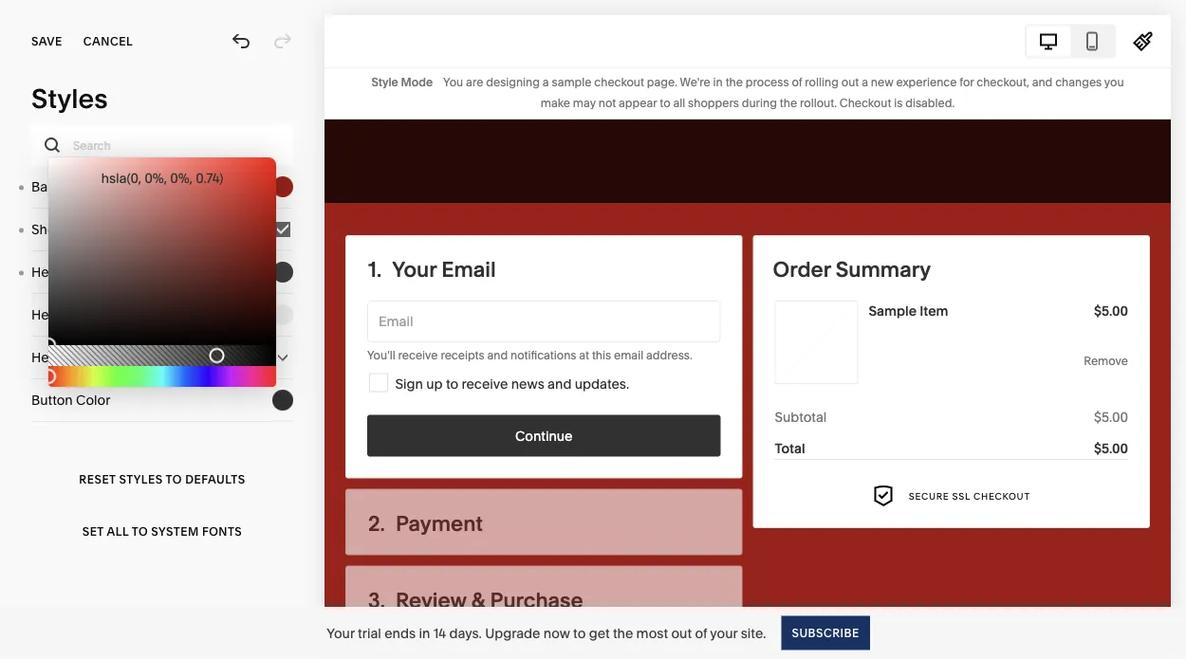 Task type: vqa. For each thing, say whether or not it's contained in the screenshot.
John
no



Task type: locate. For each thing, give the bounding box(es) containing it.
to right all
[[132, 525, 148, 539]]

defaults
[[185, 473, 246, 487]]

to
[[166, 473, 182, 487], [132, 525, 148, 539], [574, 626, 586, 642]]

0 vertical spatial header
[[31, 264, 78, 281]]

header down header color
[[31, 307, 78, 323]]

color
[[111, 179, 145, 195], [81, 264, 115, 281], [127, 307, 161, 323], [76, 393, 111, 409]]

save button
[[31, 21, 62, 63]]

color inside button color button
[[76, 393, 111, 409]]

color right 'button'
[[76, 393, 111, 409]]

set
[[82, 525, 104, 539]]

header inside header border color "button"
[[31, 307, 78, 323]]

color up header border color
[[81, 264, 115, 281]]

1 horizontal spatial styles
[[119, 473, 163, 487]]

most
[[637, 626, 668, 642]]

1 vertical spatial header
[[31, 307, 78, 323]]

0 horizontal spatial styles
[[31, 83, 108, 115]]

site.
[[741, 626, 767, 642]]

styles right reset
[[119, 473, 163, 487]]

reset styles to defaults button
[[31, 454, 293, 506]]

to for all
[[132, 525, 148, 539]]

0 horizontal spatial to
[[132, 525, 148, 539]]

background color
[[31, 179, 145, 195]]

set all to system fonts button
[[31, 506, 293, 558]]

show
[[31, 222, 66, 238]]

color right border at the top left of page
[[127, 307, 161, 323]]

1 vertical spatial to
[[132, 525, 148, 539]]

2 horizontal spatial to
[[574, 626, 586, 642]]

header down the show
[[31, 264, 78, 281]]

set all to system fonts
[[82, 525, 242, 539]]

0 vertical spatial to
[[166, 473, 182, 487]]

logo
[[96, 222, 128, 238]]

background
[[31, 179, 108, 195]]

styles
[[31, 83, 108, 115], [119, 473, 163, 487]]

1 vertical spatial styles
[[119, 473, 163, 487]]

header inside header color button
[[31, 264, 78, 281]]

header for header color
[[31, 264, 78, 281]]

cancel
[[83, 35, 133, 48]]

header border color
[[31, 307, 161, 323]]

2 header from the top
[[31, 307, 78, 323]]

1 header from the top
[[31, 264, 78, 281]]

tab list
[[1027, 26, 1115, 56]]

ends
[[385, 626, 416, 642]]

color for background color
[[111, 179, 145, 195]]

color for button color
[[76, 393, 111, 409]]

undo image
[[231, 31, 252, 52]]

color inside background color button
[[111, 179, 145, 195]]

header
[[31, 264, 78, 281], [31, 307, 78, 323]]

1 horizontal spatial to
[[166, 473, 182, 487]]

color up logo
[[111, 179, 145, 195]]

color inside header color button
[[81, 264, 115, 281]]

reset styles to defaults
[[79, 473, 246, 487]]

to left defaults
[[166, 473, 182, 487]]

button
[[31, 393, 73, 409]]

modal dialog
[[41, 158, 276, 387]]

reset
[[79, 473, 116, 487]]

to left "get"
[[574, 626, 586, 642]]

0 vertical spatial styles
[[31, 83, 108, 115]]

your
[[327, 626, 355, 642]]

styles down save button
[[31, 83, 108, 115]]



Task type: describe. For each thing, give the bounding box(es) containing it.
the
[[613, 626, 633, 642]]

of
[[695, 626, 708, 642]]

system
[[151, 525, 199, 539]]

now
[[544, 626, 570, 642]]

trial
[[358, 626, 382, 642]]

fonts
[[202, 525, 242, 539]]

in
[[419, 626, 430, 642]]

to for styles
[[166, 473, 182, 487]]

button color
[[31, 393, 111, 409]]

color for header color
[[81, 264, 115, 281]]

color inside header border color "button"
[[127, 307, 161, 323]]

border
[[81, 307, 124, 323]]

styles inside button
[[119, 473, 163, 487]]

save
[[31, 35, 62, 48]]

header color button
[[31, 252, 293, 293]]

your
[[710, 626, 738, 642]]

color value field
[[88, 168, 236, 189]]

show site logo
[[31, 222, 128, 238]]

site
[[69, 222, 93, 238]]

cancel button
[[83, 21, 133, 63]]

upgrade
[[485, 626, 541, 642]]

header color
[[31, 264, 115, 281]]

2 vertical spatial to
[[574, 626, 586, 642]]

Search text field
[[31, 124, 293, 166]]

your trial ends in 14 days. upgrade now to get the most out of your site.
[[327, 626, 767, 642]]

header for header border color
[[31, 307, 78, 323]]

all
[[107, 525, 129, 539]]

background color button
[[31, 166, 293, 208]]

days.
[[449, 626, 482, 642]]

get
[[589, 626, 610, 642]]

14
[[434, 626, 446, 642]]

out
[[672, 626, 692, 642]]

button color button
[[31, 380, 293, 422]]

header border color button
[[31, 294, 293, 336]]



